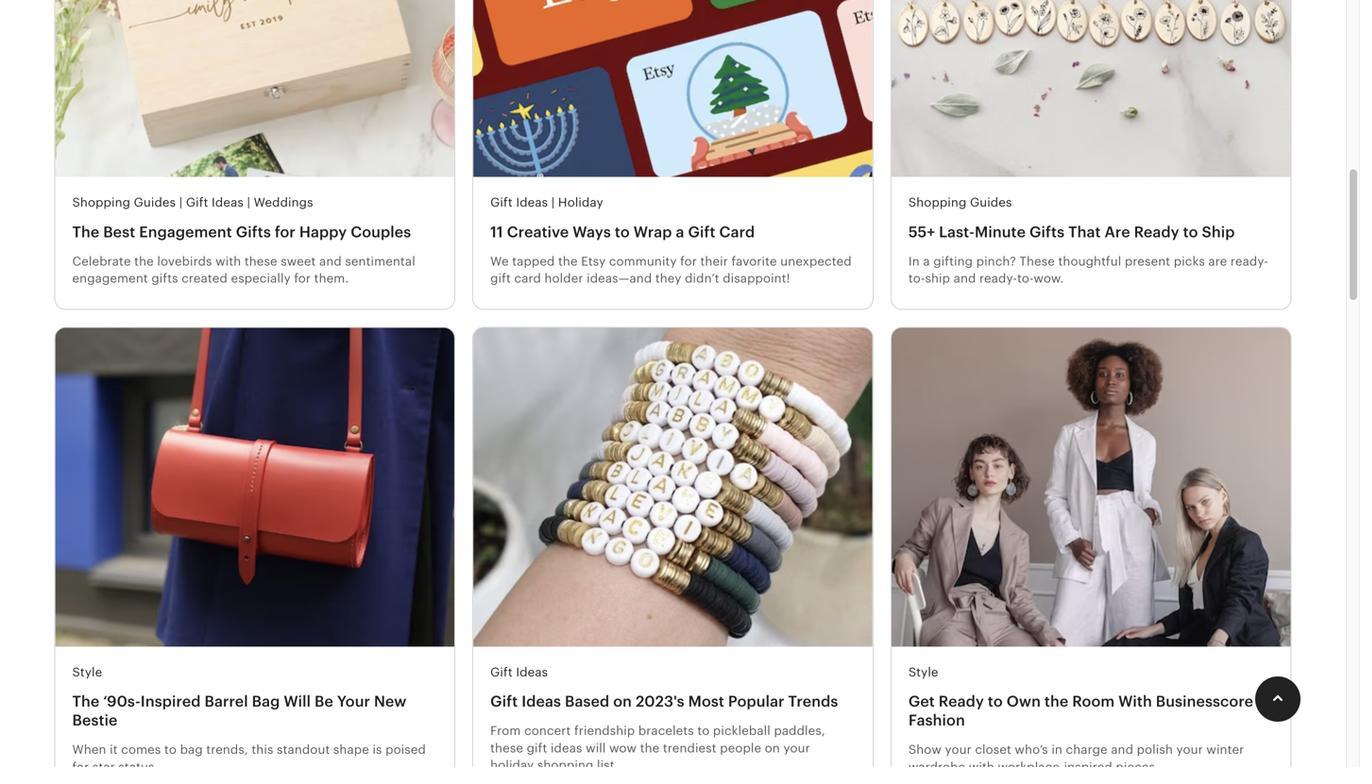Task type: locate. For each thing, give the bounding box(es) containing it.
0 vertical spatial these
[[245, 254, 277, 269]]

1 vertical spatial gift
[[527, 742, 547, 756]]

with inside celebrate the lovebirds with these sweet and sentimental engagement gifts created especially for them.
[[215, 254, 241, 269]]

0 horizontal spatial gift
[[490, 272, 511, 286]]

sweet
[[281, 254, 316, 269]]

wow.
[[1034, 272, 1064, 286]]

1 gifts from the left
[[236, 224, 271, 241]]

11 creative ways to wrap a gift card link
[[490, 223, 856, 242]]

1 horizontal spatial shopping guides
[[909, 196, 1012, 210]]

own
[[1007, 694, 1041, 711]]

these up 'especially' at the top left of the page
[[245, 254, 277, 269]]

0 vertical spatial and
[[319, 254, 342, 269]]

gifts for minute
[[1030, 224, 1065, 241]]

1 horizontal spatial style
[[909, 666, 939, 680]]

1 horizontal spatial shopping
[[909, 196, 967, 210]]

0 vertical spatial gift
[[490, 272, 511, 286]]

guides
[[134, 196, 176, 210], [970, 196, 1012, 210]]

style up get
[[909, 666, 939, 680]]

1 vertical spatial these
[[490, 742, 523, 756]]

ready
[[1134, 224, 1179, 241], [939, 694, 984, 711]]

they
[[655, 272, 682, 286]]

shopping guides up best
[[72, 196, 176, 210]]

ship
[[925, 272, 950, 286]]

when it comes to bag trends, this standout shape is poised for star status.
[[72, 744, 426, 768]]

gift inside from concert friendship bracelets to pickleball paddles, these gift ideas will wow the trendiest people on your holiday shopping list.
[[527, 742, 547, 756]]

ready up fashion
[[939, 694, 984, 711]]

shopping
[[537, 759, 594, 768]]

2 guides from the left
[[970, 196, 1012, 210]]

for up "didn't"
[[680, 254, 697, 269]]

1 horizontal spatial these
[[490, 742, 523, 756]]

to- down these
[[1017, 272, 1034, 286]]

1 horizontal spatial ready-
[[1231, 254, 1268, 269]]

0 horizontal spatial and
[[319, 254, 342, 269]]

get ready to own the room with businesscore fashion
[[909, 694, 1254, 730]]

0 horizontal spatial ready
[[939, 694, 984, 711]]

to up trendiest
[[697, 725, 710, 739]]

1 to- from the left
[[909, 272, 925, 286]]

gifts inside the best engagement gifts for happy couples link
[[236, 224, 271, 241]]

1 vertical spatial and
[[954, 272, 976, 286]]

1 guides from the left
[[134, 196, 176, 210]]

the up holder
[[558, 254, 578, 269]]

1 vertical spatial a
[[923, 254, 930, 269]]

the up bestie
[[72, 694, 99, 711]]

shopping up 55+
[[909, 196, 967, 210]]

the inside the best engagement gifts for happy couples link
[[72, 224, 99, 241]]

the right own
[[1045, 694, 1069, 711]]

gift
[[490, 272, 511, 286], [527, 742, 547, 756]]

gifts up celebrate the lovebirds with these sweet and sentimental engagement gifts created especially for them.
[[236, 224, 271, 241]]

when
[[72, 744, 106, 758]]

lovebirds
[[157, 254, 212, 269]]

1 shopping guides from the left
[[72, 196, 176, 210]]

a right wrap
[[676, 224, 684, 241]]

and up pieces.
[[1111, 744, 1134, 758]]

0 horizontal spatial shopping
[[72, 196, 130, 210]]

to- down in
[[909, 272, 925, 286]]

gifts up these
[[1030, 224, 1065, 241]]

0 horizontal spatial to-
[[909, 272, 925, 286]]

your down paddles,
[[784, 742, 810, 756]]

gift
[[186, 196, 208, 210], [490, 196, 513, 210], [688, 224, 716, 241], [490, 666, 513, 680], [490, 694, 518, 711]]

and
[[319, 254, 342, 269], [954, 272, 976, 286], [1111, 744, 1134, 758]]

pinch?
[[976, 254, 1016, 269]]

1 horizontal spatial ready
[[1134, 224, 1179, 241]]

on up friendship
[[613, 694, 632, 711]]

0 horizontal spatial ready-
[[980, 272, 1017, 286]]

gift down concert
[[527, 742, 547, 756]]

we tapped the etsy community for their favorite unexpected gift card holder ideas—and they didn't disappoint!
[[490, 254, 852, 286]]

gift ideas
[[186, 196, 244, 210], [490, 196, 548, 210], [490, 666, 548, 680]]

1 horizontal spatial with
[[969, 761, 995, 768]]

1 shopping from the left
[[72, 196, 130, 210]]

shopping guides up last-
[[909, 196, 1012, 210]]

the inside the '90s-inspired barrel bag will be your new bestie
[[72, 694, 99, 711]]

0 vertical spatial with
[[215, 254, 241, 269]]

1 horizontal spatial gift
[[527, 742, 547, 756]]

disappoint!
[[723, 272, 790, 286]]

guides up the engagement
[[134, 196, 176, 210]]

weddings
[[254, 196, 313, 210]]

1 vertical spatial ready
[[939, 694, 984, 711]]

1 horizontal spatial gifts
[[1030, 224, 1065, 241]]

to left bag
[[164, 744, 177, 758]]

ready- down pinch? at the right
[[980, 272, 1017, 286]]

engagement
[[72, 272, 148, 286]]

people
[[720, 742, 762, 756]]

popular
[[728, 694, 785, 711]]

and inside celebrate the lovebirds with these sweet and sentimental engagement gifts created especially for them.
[[319, 254, 342, 269]]

your up wardrobe
[[945, 744, 972, 758]]

style
[[72, 666, 102, 680], [909, 666, 939, 680]]

for
[[275, 224, 296, 241], [680, 254, 697, 269], [294, 272, 311, 286], [72, 761, 89, 768]]

55+ last-minute gifts that are ready to ship
[[909, 224, 1235, 241]]

for inside we tapped the etsy community for their favorite unexpected gift card holder ideas—and they didn't disappoint!
[[680, 254, 697, 269]]

0 horizontal spatial your
[[784, 742, 810, 756]]

1 horizontal spatial guides
[[970, 196, 1012, 210]]

ready-
[[1231, 254, 1268, 269], [980, 272, 1017, 286]]

these up holiday
[[490, 742, 523, 756]]

0 horizontal spatial style
[[72, 666, 102, 680]]

for down sweet
[[294, 272, 311, 286]]

gift ideas up the best engagement gifts for happy couples in the top left of the page
[[186, 196, 244, 210]]

style up bestie
[[72, 666, 102, 680]]

based
[[565, 694, 610, 711]]

gift ideas based on 2023's most popular trends link
[[490, 693, 856, 712]]

for down weddings
[[275, 224, 296, 241]]

the best engagement gifts for happy couples link
[[72, 223, 437, 242]]

0 horizontal spatial guides
[[134, 196, 176, 210]]

2 vertical spatial and
[[1111, 744, 1134, 758]]

a
[[676, 224, 684, 241], [923, 254, 930, 269]]

your right polish
[[1177, 744, 1203, 758]]

your
[[337, 694, 370, 711]]

2 gifts from the left
[[1030, 224, 1065, 241]]

the up the gifts
[[134, 254, 154, 269]]

and down gifting
[[954, 272, 976, 286]]

1 horizontal spatial and
[[954, 272, 976, 286]]

1 vertical spatial with
[[969, 761, 995, 768]]

gifts inside 55+ last-minute gifts that are ready to ship link
[[1030, 224, 1065, 241]]

with down closet
[[969, 761, 995, 768]]

on inside from concert friendship bracelets to pickleball paddles, these gift ideas will wow the trendiest people on your holiday shopping list.
[[765, 742, 780, 756]]

these inside celebrate the lovebirds with these sweet and sentimental engagement gifts created especially for them.
[[245, 254, 277, 269]]

shopping guides
[[72, 196, 176, 210], [909, 196, 1012, 210]]

0 horizontal spatial on
[[613, 694, 632, 711]]

your
[[784, 742, 810, 756], [945, 744, 972, 758], [1177, 744, 1203, 758]]

style for the
[[72, 666, 102, 680]]

1 the from the top
[[72, 224, 99, 241]]

2023's
[[636, 694, 685, 711]]

0 vertical spatial a
[[676, 224, 684, 241]]

1 horizontal spatial to-
[[1017, 272, 1034, 286]]

with
[[215, 254, 241, 269], [969, 761, 995, 768]]

the down bracelets
[[640, 742, 660, 756]]

1 style from the left
[[72, 666, 102, 680]]

for inside the best engagement gifts for happy couples link
[[275, 224, 296, 241]]

2 horizontal spatial your
[[1177, 744, 1203, 758]]

the
[[72, 224, 99, 241], [72, 694, 99, 711]]

11 creative ways to wrap a gift card
[[490, 224, 755, 241]]

0 vertical spatial on
[[613, 694, 632, 711]]

gift ideas up from
[[490, 666, 548, 680]]

ready up present
[[1134, 224, 1179, 241]]

are
[[1209, 254, 1227, 269]]

will
[[284, 694, 311, 711]]

be
[[315, 694, 333, 711]]

workplace-
[[998, 761, 1064, 768]]

0 vertical spatial the
[[72, 224, 99, 241]]

2 style from the left
[[909, 666, 939, 680]]

in a gifting pinch? these thoughtful present picks are ready- to-ship and ready-to-wow.
[[909, 254, 1268, 286]]

ways
[[573, 224, 611, 241]]

gift ideas up creative at the left top of page
[[490, 196, 548, 210]]

shopping guides for weddings
[[72, 196, 176, 210]]

0 horizontal spatial a
[[676, 224, 684, 241]]

the
[[134, 254, 154, 269], [558, 254, 578, 269], [1045, 694, 1069, 711], [640, 742, 660, 756]]

are
[[1105, 224, 1130, 241]]

11
[[490, 224, 503, 241]]

a right in
[[923, 254, 930, 269]]

with up created at the top left of the page
[[215, 254, 241, 269]]

gift inside we tapped the etsy community for their favorite unexpected gift card holder ideas—and they didn't disappoint!
[[490, 272, 511, 286]]

1 vertical spatial the
[[72, 694, 99, 711]]

favorite
[[732, 254, 777, 269]]

to inside the when it comes to bag trends, this standout shape is poised for star status.
[[164, 744, 177, 758]]

will
[[586, 742, 606, 756]]

shopping up best
[[72, 196, 130, 210]]

2 horizontal spatial and
[[1111, 744, 1134, 758]]

get ready to own the room with businesscore fashion link
[[909, 693, 1274, 731]]

to left own
[[988, 694, 1003, 711]]

with inside show your closet who's in charge and polish your winter wardrobe with workplace-inspired pieces.
[[969, 761, 995, 768]]

1 horizontal spatial on
[[765, 742, 780, 756]]

ready- right are
[[1231, 254, 1268, 269]]

0 horizontal spatial shopping guides
[[72, 196, 176, 210]]

paddles,
[[774, 725, 825, 739]]

guides up "minute"
[[970, 196, 1012, 210]]

0 horizontal spatial with
[[215, 254, 241, 269]]

2 shopping from the left
[[909, 196, 967, 210]]

for down when
[[72, 761, 89, 768]]

this
[[252, 744, 273, 758]]

0 horizontal spatial these
[[245, 254, 277, 269]]

shopping guides for in a gifting pinch? these thoughtful present picks are ready- to-ship and ready-to-wow.
[[909, 196, 1012, 210]]

bestie
[[72, 713, 118, 730]]

gift down we
[[490, 272, 511, 286]]

1 horizontal spatial a
[[923, 254, 930, 269]]

the inside from concert friendship bracelets to pickleball paddles, these gift ideas will wow the trendiest people on your holiday shopping list.
[[640, 742, 660, 756]]

and inside show your closet who's in charge and polish your winter wardrobe with workplace-inspired pieces.
[[1111, 744, 1134, 758]]

last-
[[939, 224, 975, 241]]

list.
[[597, 759, 618, 768]]

show your closet who's in charge and polish your winter wardrobe with workplace-inspired pieces.
[[909, 744, 1244, 768]]

for inside the when it comes to bag trends, this standout shape is poised for star status.
[[72, 761, 89, 768]]

and up them.
[[319, 254, 342, 269]]

0 horizontal spatial gifts
[[236, 224, 271, 241]]

0 vertical spatial ready-
[[1231, 254, 1268, 269]]

2 to- from the left
[[1017, 272, 1034, 286]]

ideas
[[212, 196, 244, 210], [516, 196, 548, 210], [516, 666, 548, 680], [522, 694, 561, 711]]

your inside from concert friendship bracelets to pickleball paddles, these gift ideas will wow the trendiest people on your holiday shopping list.
[[784, 742, 810, 756]]

on right people
[[765, 742, 780, 756]]

the up celebrate
[[72, 224, 99, 241]]

2 the from the top
[[72, 694, 99, 711]]

holiday
[[558, 196, 603, 210]]

1 vertical spatial on
[[765, 742, 780, 756]]

0 vertical spatial ready
[[1134, 224, 1179, 241]]

gifts for engagement
[[236, 224, 271, 241]]

from concert friendship bracelets to pickleball paddles, these gift ideas will wow the trendiest people on your holiday shopping list.
[[490, 725, 825, 768]]

etsy
[[581, 254, 606, 269]]

2 shopping guides from the left
[[909, 196, 1012, 210]]

picks
[[1174, 254, 1205, 269]]



Task type: describe. For each thing, give the bounding box(es) containing it.
with
[[1119, 694, 1152, 711]]

tapped
[[512, 254, 555, 269]]

the '90s-inspired barrel bag will be your new bestie link
[[72, 693, 437, 731]]

businesscore
[[1156, 694, 1254, 711]]

wow
[[609, 742, 637, 756]]

bracelets
[[638, 725, 694, 739]]

barrel
[[204, 694, 248, 711]]

the '90s-inspired barrel bag will be your new bestie
[[72, 694, 407, 730]]

engagement
[[139, 224, 232, 241]]

1 horizontal spatial your
[[945, 744, 972, 758]]

to right ways at the top of the page
[[615, 224, 630, 241]]

didn't
[[685, 272, 719, 286]]

show
[[909, 744, 942, 758]]

guides for in a gifting pinch? these thoughtful present picks are ready- to-ship and ready-to-wow.
[[970, 196, 1012, 210]]

a inside in a gifting pinch? these thoughtful present picks are ready- to-ship and ready-to-wow.
[[923, 254, 930, 269]]

style for get
[[909, 666, 939, 680]]

ideas
[[551, 742, 582, 756]]

them.
[[314, 272, 349, 286]]

shopping for weddings
[[72, 196, 130, 210]]

standout
[[277, 744, 330, 758]]

celebrate
[[72, 254, 131, 269]]

the inside get ready to own the room with businesscore fashion
[[1045, 694, 1069, 711]]

in
[[909, 254, 920, 269]]

55+ last-minute gifts that are ready to ship link
[[909, 223, 1274, 242]]

inspired
[[141, 694, 201, 711]]

trends,
[[206, 744, 248, 758]]

best
[[103, 224, 135, 241]]

these
[[1020, 254, 1055, 269]]

gift ideas based on 2023's most popular trends
[[490, 694, 838, 711]]

in
[[1052, 744, 1063, 758]]

inspired
[[1064, 761, 1113, 768]]

holder
[[545, 272, 583, 286]]

shape
[[333, 744, 369, 758]]

these inside from concert friendship bracelets to pickleball paddles, these gift ideas will wow the trendiest people on your holiday shopping list.
[[490, 742, 523, 756]]

we
[[490, 254, 509, 269]]

pieces.
[[1116, 761, 1159, 768]]

the for the '90s-inspired barrel bag will be your new bestie
[[72, 694, 99, 711]]

most
[[688, 694, 724, 711]]

to left ship
[[1183, 224, 1198, 241]]

holiday
[[490, 759, 534, 768]]

wrap
[[634, 224, 672, 241]]

trends
[[788, 694, 838, 711]]

it
[[110, 744, 118, 758]]

unexpected
[[780, 254, 852, 269]]

shopping for in a gifting pinch? these thoughtful present picks are ready- to-ship and ready-to-wow.
[[909, 196, 967, 210]]

card
[[514, 272, 541, 286]]

card
[[719, 224, 755, 241]]

55+
[[909, 224, 935, 241]]

present
[[1125, 254, 1171, 269]]

ready inside get ready to own the room with businesscore fashion
[[939, 694, 984, 711]]

ship
[[1202, 224, 1235, 241]]

new
[[374, 694, 407, 711]]

and inside in a gifting pinch? these thoughtful present picks are ready- to-ship and ready-to-wow.
[[954, 272, 976, 286]]

thoughtful
[[1058, 254, 1122, 269]]

to inside from concert friendship bracelets to pickleball paddles, these gift ideas will wow the trendiest people on your holiday shopping list.
[[697, 725, 710, 739]]

their
[[700, 254, 728, 269]]

charge
[[1066, 744, 1108, 758]]

room
[[1072, 694, 1115, 711]]

is
[[373, 744, 382, 758]]

that
[[1068, 224, 1101, 241]]

couples
[[351, 224, 411, 241]]

bag
[[180, 744, 203, 758]]

gifting
[[933, 254, 973, 269]]

especially
[[231, 272, 291, 286]]

ideas—and
[[587, 272, 652, 286]]

trendiest
[[663, 742, 717, 756]]

creative
[[507, 224, 569, 241]]

wardrobe
[[909, 761, 966, 768]]

polish
[[1137, 744, 1173, 758]]

guides for weddings
[[134, 196, 176, 210]]

star
[[92, 761, 115, 768]]

closet
[[975, 744, 1012, 758]]

the best engagement gifts for happy couples
[[72, 224, 411, 241]]

poised
[[386, 744, 426, 758]]

minute
[[975, 224, 1026, 241]]

to inside get ready to own the room with businesscore fashion
[[988, 694, 1003, 711]]

gifts
[[151, 272, 178, 286]]

the inside we tapped the etsy community for their favorite unexpected gift card holder ideas—and they didn't disappoint!
[[558, 254, 578, 269]]

for inside celebrate the lovebirds with these sweet and sentimental engagement gifts created especially for them.
[[294, 272, 311, 286]]

1 vertical spatial ready-
[[980, 272, 1017, 286]]

the inside celebrate the lovebirds with these sweet and sentimental engagement gifts created especially for them.
[[134, 254, 154, 269]]

the for the best engagement gifts for happy couples
[[72, 224, 99, 241]]

fashion
[[909, 713, 965, 730]]

happy
[[299, 224, 347, 241]]

from
[[490, 725, 521, 739]]

status.
[[118, 761, 158, 768]]

'90s-
[[103, 694, 141, 711]]

and for gifts
[[319, 254, 342, 269]]

and for own
[[1111, 744, 1134, 758]]

created
[[182, 272, 228, 286]]

bag
[[252, 694, 280, 711]]



Task type: vqa. For each thing, say whether or not it's contained in the screenshot.
Shop Policies Link
no



